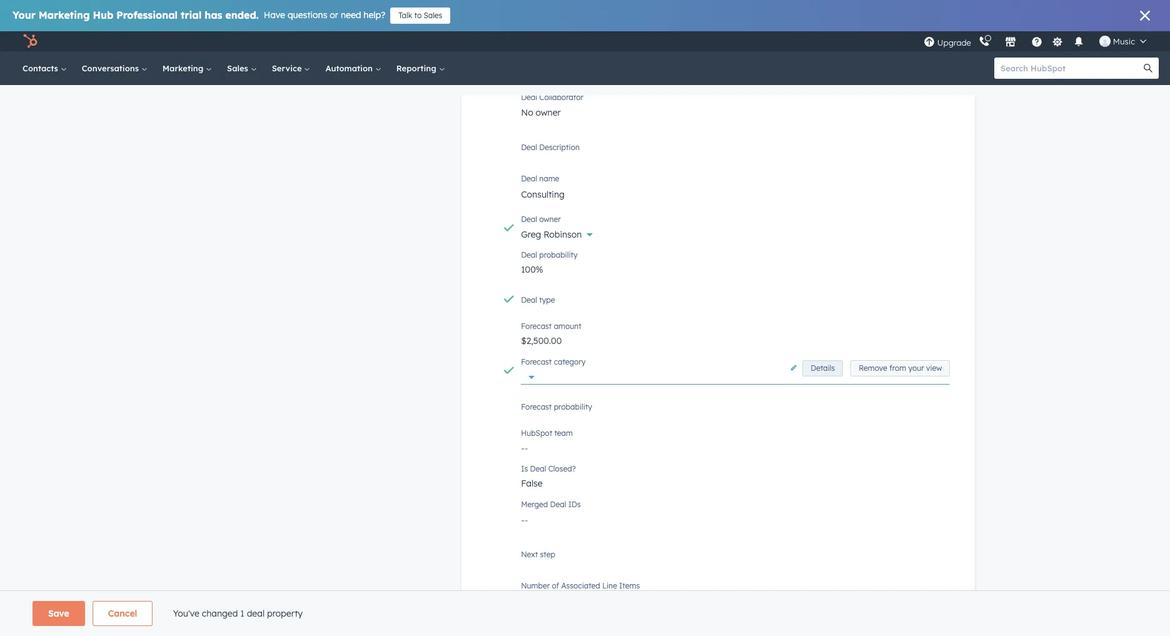 Task type: locate. For each thing, give the bounding box(es) containing it.
calling icon image
[[979, 36, 990, 48]]

deal right is
[[530, 464, 546, 474]]

deal left description
[[521, 143, 537, 152]]

forecast up hubspot
[[521, 403, 552, 412]]

1 vertical spatial sales
[[227, 63, 251, 73]]

1 horizontal spatial marketing
[[163, 63, 206, 73]]

forecast for forecast category
[[521, 357, 552, 367]]

deal left ids
[[550, 500, 567, 510]]

owner up greg robinson at left
[[540, 215, 561, 224]]

forecast
[[521, 322, 552, 331], [521, 357, 552, 367], [521, 403, 552, 412]]

conversations link
[[74, 51, 155, 85]]

sales inside button
[[424, 11, 443, 20]]

deal left name
[[521, 174, 537, 184]]

probability for deal probability
[[540, 250, 578, 260]]

items
[[619, 581, 640, 591]]

deal for deal name
[[521, 174, 537, 184]]

Deal probability text field
[[521, 258, 951, 278]]

deal type
[[521, 296, 555, 305]]

forecast for forecast probability
[[521, 403, 552, 412]]

help?
[[364, 9, 386, 21]]

greg robinson button
[[521, 222, 951, 243]]

deal for deal owner
[[521, 215, 537, 224]]

merged deal ids
[[521, 500, 581, 510]]

marketing left hub
[[39, 9, 90, 21]]

marketing
[[39, 9, 90, 21], [163, 63, 206, 73]]

sales right to
[[424, 11, 443, 20]]

sales left service
[[227, 63, 251, 73]]

probability
[[540, 250, 578, 260], [554, 403, 592, 412]]

trial
[[181, 9, 202, 21]]

questions
[[288, 9, 327, 21]]

Deal Description text field
[[521, 141, 951, 166]]

- up is
[[521, 443, 525, 454]]

service link
[[264, 51, 318, 85]]

marketplaces image
[[1005, 37, 1017, 48]]

1 vertical spatial forecast
[[521, 357, 552, 367]]

of
[[552, 581, 559, 591]]

is deal closed?
[[521, 464, 576, 474]]

0 vertical spatial forecast
[[521, 322, 552, 331]]

sales
[[424, 11, 443, 20], [227, 63, 251, 73]]

-
[[521, 443, 525, 454], [525, 443, 528, 454]]

0 vertical spatial owner
[[536, 107, 561, 118]]

your
[[13, 9, 36, 21]]

no
[[521, 107, 534, 118]]

associated
[[562, 581, 601, 591]]

search button
[[1138, 58, 1159, 79]]

upgrade
[[938, 37, 972, 47]]

0 horizontal spatial sales
[[227, 63, 251, 73]]

step
[[540, 550, 556, 560]]

probability down robinson
[[540, 250, 578, 260]]

save button
[[33, 601, 85, 626]]

3 forecast from the top
[[521, 403, 552, 412]]

is
[[521, 464, 528, 474]]

forecast for forecast amount
[[521, 322, 552, 331]]

deal for deal probability
[[521, 250, 537, 260]]

category
[[554, 357, 586, 367]]

contacts
[[23, 63, 61, 73]]

have
[[264, 9, 285, 21]]

greg robinson
[[521, 229, 582, 240]]

deal for deal collaborator no owner
[[521, 93, 537, 102]]

calling icon button
[[974, 33, 995, 49]]

your marketing hub professional trial has ended. have questions or need help?
[[13, 9, 386, 21]]

2 vertical spatial forecast
[[521, 403, 552, 412]]

deal up greg
[[521, 215, 537, 224]]

hubspot
[[521, 429, 553, 438]]

marketing down trial at the top left
[[163, 63, 206, 73]]

forecast amount
[[521, 322, 582, 331]]

deal inside deal collaborator no owner
[[521, 93, 537, 102]]

- down hubspot
[[525, 443, 528, 454]]

no owner button
[[521, 100, 951, 125]]

description
[[540, 143, 580, 152]]

upgrade image
[[924, 37, 935, 48]]

you've
[[173, 608, 200, 619]]

0 vertical spatial sales
[[424, 11, 443, 20]]

number of associated line items
[[521, 581, 640, 591]]

to
[[415, 11, 422, 20]]

next step
[[521, 550, 556, 560]]

owner down collaborator
[[536, 107, 561, 118]]

0 vertical spatial probability
[[540, 250, 578, 260]]

sales link
[[220, 51, 264, 85]]

forecast left category
[[521, 357, 552, 367]]

ended.
[[225, 9, 259, 21]]

deal
[[521, 93, 537, 102], [521, 143, 537, 152], [521, 174, 537, 184], [521, 215, 537, 224], [521, 250, 537, 260], [521, 296, 537, 305], [530, 464, 546, 474], [550, 500, 567, 510]]

Next step text field
[[521, 548, 951, 573]]

deal up no
[[521, 93, 537, 102]]

menu
[[923, 31, 1156, 51]]

details
[[811, 364, 835, 373]]

0 horizontal spatial marketing
[[39, 9, 90, 21]]

number
[[521, 581, 550, 591]]

2 forecast from the top
[[521, 357, 552, 367]]

robinson
[[544, 229, 582, 240]]

1 - from the left
[[521, 443, 525, 454]]

1 forecast from the top
[[521, 322, 552, 331]]

forecast category
[[521, 357, 586, 367]]

forecast down deal type
[[521, 322, 552, 331]]

Deal name text field
[[521, 182, 951, 207]]

property
[[267, 608, 303, 619]]

probability up team
[[554, 403, 592, 412]]

1 horizontal spatial sales
[[424, 11, 443, 20]]

deal down greg
[[521, 250, 537, 260]]

need
[[341, 9, 361, 21]]

deal left type
[[521, 296, 537, 305]]

1 vertical spatial probability
[[554, 403, 592, 412]]

remove from your view
[[859, 364, 943, 373]]



Task type: describe. For each thing, give the bounding box(es) containing it.
reporting link
[[389, 51, 453, 85]]

Search HubSpot search field
[[995, 58, 1148, 79]]

Merged Deal IDs text field
[[521, 508, 951, 533]]

help image
[[1032, 37, 1043, 48]]

Forecast probability text field
[[521, 401, 951, 421]]

Is Deal Closed? text field
[[521, 472, 951, 492]]

notifications button
[[1069, 31, 1090, 51]]

talk
[[399, 11, 412, 20]]

hubspot team --
[[521, 429, 573, 454]]

deal collaborator no owner
[[521, 93, 584, 118]]

remove from your view button
[[851, 361, 951, 377]]

view
[[927, 364, 943, 373]]

service
[[272, 63, 304, 73]]

line
[[603, 581, 617, 591]]

details button
[[803, 361, 844, 377]]

talk to sales
[[399, 11, 443, 20]]

marketing link
[[155, 51, 220, 85]]

settings image
[[1053, 37, 1064, 48]]

deal probability
[[521, 250, 578, 260]]

remove
[[859, 364, 888, 373]]

contacts link
[[15, 51, 74, 85]]

from
[[890, 364, 907, 373]]

ids
[[569, 500, 581, 510]]

type
[[540, 296, 555, 305]]

Forecast amount text field
[[521, 329, 951, 349]]

0 vertical spatial marketing
[[39, 9, 90, 21]]

your
[[909, 364, 925, 373]]

1 vertical spatial owner
[[540, 215, 561, 224]]

cancel
[[108, 608, 137, 619]]

reporting
[[397, 63, 439, 73]]

deal for deal description
[[521, 143, 537, 152]]

Number of Associated Line Items text field
[[521, 589, 951, 609]]

help button
[[1027, 31, 1048, 51]]

professional
[[117, 9, 178, 21]]

next
[[521, 550, 538, 560]]

automation
[[326, 63, 375, 73]]

or
[[330, 9, 339, 21]]

you've changed 1 deal property
[[173, 608, 303, 619]]

music
[[1114, 36, 1136, 46]]

music button
[[1092, 31, 1154, 51]]

team
[[555, 429, 573, 438]]

notifications image
[[1074, 37, 1085, 48]]

changed
[[202, 608, 238, 619]]

greg robinson image
[[1100, 36, 1111, 47]]

conversations
[[82, 63, 141, 73]]

settings link
[[1050, 35, 1066, 48]]

deal for deal type
[[521, 296, 537, 305]]

collaborator
[[540, 93, 584, 102]]

hub
[[93, 9, 113, 21]]

automation link
[[318, 51, 389, 85]]

hubspot link
[[15, 34, 47, 49]]

merged
[[521, 500, 548, 510]]

name
[[540, 174, 560, 184]]

deal
[[247, 608, 265, 619]]

probability for forecast probability
[[554, 403, 592, 412]]

deal owner
[[521, 215, 561, 224]]

amount
[[554, 322, 582, 331]]

2 - from the left
[[525, 443, 528, 454]]

closed?
[[549, 464, 576, 474]]

search image
[[1144, 64, 1153, 73]]

owner inside deal collaborator no owner
[[536, 107, 561, 118]]

-- button
[[521, 436, 951, 457]]

1
[[240, 608, 244, 619]]

1 vertical spatial marketing
[[163, 63, 206, 73]]

menu containing music
[[923, 31, 1156, 51]]

marketplaces button
[[998, 31, 1024, 51]]

save
[[48, 608, 69, 619]]

has
[[205, 9, 222, 21]]

deal name
[[521, 174, 560, 184]]

hubspot image
[[23, 34, 38, 49]]

forecast probability
[[521, 403, 592, 412]]

greg
[[521, 229, 541, 240]]

deal description
[[521, 143, 580, 152]]

close image
[[1141, 11, 1151, 21]]

cancel button
[[92, 601, 153, 626]]

talk to sales button
[[391, 8, 451, 24]]



Task type: vqa. For each thing, say whether or not it's contained in the screenshot.
Next step 'text box'
yes



